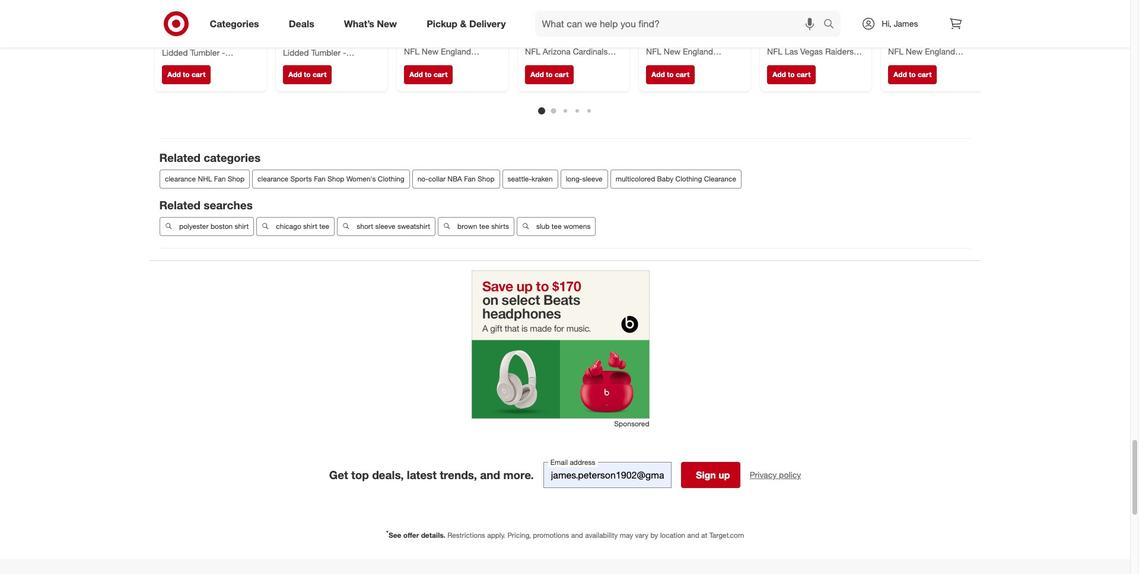 Task type: describe. For each thing, give the bounding box(es) containing it.
clearance for multicolored baby clothing clearance
[[704, 174, 736, 183]]

deals
[[289, 18, 314, 29]]

what's new link
[[334, 11, 412, 37]]

$42.49 reg $49.99 clearance
[[646, 18, 714, 37]]

top
[[351, 468, 369, 482]]

slub tee womens link
[[516, 217, 596, 236]]

3 fan from the left
[[464, 174, 475, 183]]

long-
[[565, 174, 582, 183]]

brown tee shirts link
[[438, 217, 514, 236]]

cart for 2nd add to cart button from the right
[[796, 69, 810, 78]]

tumbler for 30oz
[[311, 47, 340, 57]]

chicago shirt tee
[[276, 222, 329, 231]]

restrictions
[[447, 531, 485, 540]]

policy
[[779, 470, 801, 480]]

clearance for $8.49 reg $9.99 clearance 20oz stainless steel lidded tumbler - embark™
[[193, 28, 226, 37]]

3 add to cart button from the left
[[404, 65, 453, 84]]

james
[[894, 18, 918, 28]]

apply.
[[487, 531, 505, 540]]

fan for sports
[[314, 174, 325, 183]]

clearance for $25.49 reg $29.99 clearance
[[923, 28, 956, 37]]

shirts
[[491, 222, 509, 231]]

searches
[[204, 198, 253, 212]]

$25.49
[[888, 18, 913, 28]]

stainless for 30oz
[[303, 37, 336, 47]]

details.
[[421, 531, 445, 540]]

embark™ for 20oz
[[162, 58, 194, 68]]

What can we help you find? suggestions appear below search field
[[535, 11, 827, 37]]

2 add to cart button from the left
[[283, 65, 332, 84]]

to for 5th add to cart button
[[667, 69, 673, 78]]

deals,
[[372, 468, 404, 482]]

location
[[660, 531, 685, 540]]

availability
[[585, 531, 618, 540]]

add for seventh add to cart button from left
[[893, 69, 907, 78]]

baby
[[657, 174, 673, 183]]

30oz
[[283, 37, 301, 47]]

lidded for 30oz
[[283, 47, 309, 57]]

1 shirt from the left
[[234, 222, 248, 231]]

$8.49 for 30oz
[[283, 18, 303, 28]]

related for related searches
[[159, 198, 200, 212]]

$38.24 $44.99 clearance
[[404, 18, 472, 37]]

trends,
[[440, 468, 477, 482]]

*
[[386, 529, 389, 536]]

tee inside 'link'
[[319, 222, 329, 231]]

kraken
[[531, 174, 552, 183]]

may
[[620, 531, 633, 540]]

related categories
[[159, 151, 260, 164]]

add to cart for first add to cart button
[[167, 69, 205, 78]]

sports
[[290, 174, 312, 183]]

to for fourth add to cart button from left
[[546, 69, 552, 78]]

$9.99 for 30oz
[[295, 28, 312, 37]]

search button
[[818, 11, 847, 39]]

more.
[[503, 468, 534, 482]]

clothing inside clearance sports fan shop women's clothing link
[[377, 174, 404, 183]]

reg $49.99 clearance
[[767, 28, 835, 37]]

steel for 20oz
[[218, 37, 236, 47]]

multicolored baby clothing clearance
[[615, 174, 736, 183]]

new
[[377, 18, 397, 29]]

clearance sports fan shop women's clothing link
[[252, 170, 409, 189]]

add for first add to cart button
[[167, 69, 181, 78]]

brown
[[457, 222, 477, 231]]

polyester boston shirt link
[[159, 217, 254, 236]]

what's new
[[344, 18, 397, 29]]

to for first add to cart button
[[182, 69, 189, 78]]

boston
[[210, 222, 232, 231]]

shirt inside 'link'
[[303, 222, 317, 231]]

polyester
[[179, 222, 208, 231]]

$25.49 reg $29.99 clearance
[[888, 18, 956, 37]]

promotions
[[533, 531, 569, 540]]

2 horizontal spatial and
[[687, 531, 699, 540]]

stainless for 20oz
[[182, 37, 215, 47]]

no-
[[417, 174, 428, 183]]

nba
[[447, 174, 462, 183]]

no-collar nba fan shop link
[[412, 170, 500, 189]]

fan for nhl
[[214, 174, 225, 183]]

no-collar nba fan shop
[[417, 174, 494, 183]]

privacy
[[750, 470, 777, 480]]

$38.24 reg $44.99 clearance
[[525, 18, 593, 37]]

hi, james
[[882, 18, 918, 28]]

4 add to cart button from the left
[[525, 65, 574, 84]]

get top deals, latest trends, and more.
[[329, 468, 534, 482]]

clearance for $38.24 reg $44.99 clearance
[[560, 28, 593, 37]]

to for 2nd add to cart button from the right
[[788, 69, 794, 78]]

$9.99 for 20oz
[[174, 28, 191, 37]]

slub
[[536, 222, 549, 231]]

tee for slub tee womens
[[551, 222, 561, 231]]

see
[[389, 531, 401, 540]]

categories link
[[200, 11, 274, 37]]

offer
[[403, 531, 419, 540]]

sweatshirt
[[397, 222, 430, 231]]

$8.49 reg $9.99 clearance 20oz stainless steel lidded tumbler - embark™
[[162, 18, 236, 68]]

reg for $25.49 reg $29.99 clearance
[[888, 28, 898, 37]]

$49.99 inside the $42.49 reg $49.99 clearance
[[658, 28, 679, 37]]

7 add to cart button from the left
[[888, 65, 937, 84]]

clearance for $42.49 reg $49.99 clearance
[[681, 28, 714, 37]]

get
[[329, 468, 348, 482]]

delivery
[[469, 18, 506, 29]]

add for fourth add to cart button from left
[[530, 69, 544, 78]]

- for 20oz
[[222, 47, 225, 57]]

cart for first add to cart button
[[191, 69, 205, 78]]

clearance nhl fan shop link
[[159, 170, 250, 189]]

add to cart for seventh add to cart button from left
[[893, 69, 931, 78]]

clearance nhl fan shop
[[165, 174, 244, 183]]

pickup
[[427, 18, 457, 29]]

to for third add to cart button from left
[[425, 69, 431, 78]]

womens
[[563, 222, 590, 231]]

polyester boston shirt
[[179, 222, 248, 231]]

clearance inside $38.24 $44.99 clearance
[[439, 28, 472, 37]]

&
[[460, 18, 467, 29]]

- for 30oz
[[343, 47, 346, 57]]



Task type: locate. For each thing, give the bounding box(es) containing it.
lidded for 20oz
[[162, 47, 188, 57]]

add to cart button down 20oz
[[162, 65, 211, 84]]

nfl arizona cardinals women's primary antique long sleeve crew fleece sweartshirt image
[[525, 0, 622, 10], [525, 0, 622, 10]]

clearance left nhl
[[165, 174, 196, 183]]

lidded down 30oz
[[283, 47, 309, 57]]

5 to from the left
[[667, 69, 673, 78]]

- inside $8.49 reg $9.99 clearance 30oz stainless steel lidded tumbler  - embark™ add to cart
[[343, 47, 346, 57]]

1 steel from the left
[[218, 37, 236, 47]]

embark™ down 20oz
[[162, 58, 194, 68]]

1 $38.24 from the left
[[404, 18, 429, 28]]

1 vertical spatial sleeve
[[375, 222, 395, 231]]

1 stainless from the left
[[182, 37, 215, 47]]

1 related from the top
[[159, 151, 200, 164]]

nhl
[[198, 174, 212, 183]]

2 to from the left
[[303, 69, 310, 78]]

0 horizontal spatial tumbler
[[190, 47, 219, 57]]

2 $44.99 from the left
[[537, 28, 558, 37]]

$38.24 right new
[[404, 18, 429, 28]]

reg inside the $42.49 reg $49.99 clearance
[[646, 28, 656, 37]]

embark™ inside $8.49 reg $9.99 clearance 20oz stainless steel lidded tumbler - embark™
[[162, 58, 194, 68]]

clothing right baby
[[675, 174, 702, 183]]

1 to from the left
[[182, 69, 189, 78]]

2 horizontal spatial shop
[[477, 174, 494, 183]]

privacy policy
[[750, 470, 801, 480]]

add to cart for third add to cart button from left
[[409, 69, 447, 78]]

1 clearance from the left
[[165, 174, 196, 183]]

$8.49 up 30oz
[[283, 18, 303, 28]]

6 add to cart from the left
[[893, 69, 931, 78]]

cart down $8.49 reg $9.99 clearance 20oz stainless steel lidded tumbler - embark™
[[191, 69, 205, 78]]

lidded
[[162, 47, 188, 57], [283, 47, 309, 57]]

tumbler inside $8.49 reg $9.99 clearance 20oz stainless steel lidded tumbler - embark™
[[190, 47, 219, 57]]

add to cart button down $29.99
[[888, 65, 937, 84]]

lidded inside $8.49 reg $9.99 clearance 20oz stainless steel lidded tumbler - embark™
[[162, 47, 188, 57]]

multicolored
[[615, 174, 655, 183]]

2 fan from the left
[[314, 174, 325, 183]]

0 vertical spatial sleeve
[[582, 174, 602, 183]]

hi,
[[882, 18, 891, 28]]

1 vertical spatial related
[[159, 198, 200, 212]]

sleeve for long-
[[582, 174, 602, 183]]

tee for brown tee shirts
[[479, 222, 489, 231]]

short
[[356, 222, 373, 231]]

2 embark™ from the left
[[283, 58, 316, 68]]

shop right nba
[[477, 174, 494, 183]]

- down categories
[[222, 47, 225, 57]]

20oz stainless steel lidded tumbler - embark™ image
[[162, 0, 259, 10], [162, 0, 259, 10]]

2 clothing from the left
[[675, 174, 702, 183]]

pickup & delivery
[[427, 18, 506, 29]]

and left availability
[[571, 531, 583, 540]]

sleeve for short
[[375, 222, 395, 231]]

sleeve right "short"
[[375, 222, 395, 231]]

1 horizontal spatial shop
[[327, 174, 344, 183]]

tumbler down categories
[[190, 47, 219, 57]]

3 reg from the left
[[525, 28, 535, 37]]

at
[[701, 531, 707, 540]]

add to cart button down $38.24 reg $44.99 clearance
[[525, 65, 574, 84]]

clearance inside $25.49 reg $29.99 clearance
[[923, 28, 956, 37]]

4 add to cart from the left
[[651, 69, 689, 78]]

reg inside $8.49 reg $9.99 clearance 20oz stainless steel lidded tumbler - embark™
[[162, 28, 172, 37]]

2 horizontal spatial tee
[[551, 222, 561, 231]]

2 related from the top
[[159, 198, 200, 212]]

what's
[[344, 18, 374, 29]]

1 add from the left
[[167, 69, 181, 78]]

tee left shirts
[[479, 222, 489, 231]]

chicago
[[276, 222, 301, 231]]

slub tee womens
[[536, 222, 590, 231]]

0 horizontal spatial $8.49
[[162, 18, 182, 28]]

up
[[719, 469, 730, 481]]

0 horizontal spatial tee
[[319, 222, 329, 231]]

and left at
[[687, 531, 699, 540]]

0 horizontal spatial -
[[222, 47, 225, 57]]

1 horizontal spatial $49.99
[[779, 28, 800, 37]]

add down $38.24 reg $44.99 clearance
[[530, 69, 544, 78]]

1 cart from the left
[[191, 69, 205, 78]]

4 reg from the left
[[646, 28, 656, 37]]

fan right nba
[[464, 174, 475, 183]]

add to cart button
[[162, 65, 211, 84], [283, 65, 332, 84], [404, 65, 453, 84], [525, 65, 574, 84], [646, 65, 695, 84], [767, 65, 816, 84], [888, 65, 937, 84]]

cart down the $42.49 reg $49.99 clearance
[[675, 69, 689, 78]]

cart down reg $49.99 clearance
[[796, 69, 810, 78]]

1 $9.99 from the left
[[174, 28, 191, 37]]

-
[[222, 47, 225, 57], [343, 47, 346, 57]]

0 horizontal spatial stainless
[[182, 37, 215, 47]]

embark™
[[162, 58, 194, 68], [283, 58, 316, 68]]

shop left women's
[[327, 174, 344, 183]]

2 $8.49 from the left
[[283, 18, 303, 28]]

7 to from the left
[[909, 69, 915, 78]]

1 $8.49 from the left
[[162, 18, 182, 28]]

add to cart for 2nd add to cart button from the right
[[772, 69, 810, 78]]

reg inside $38.24 reg $44.99 clearance
[[525, 28, 535, 37]]

steel
[[218, 37, 236, 47], [339, 37, 357, 47]]

fan right sports
[[314, 174, 325, 183]]

fan right nhl
[[214, 174, 225, 183]]

clearance inside $38.24 reg $44.99 clearance
[[560, 28, 593, 37]]

categories
[[204, 151, 260, 164]]

embark™ inside $8.49 reg $9.99 clearance 30oz stainless steel lidded tumbler  - embark™ add to cart
[[283, 58, 316, 68]]

cart down "deals" link
[[312, 69, 326, 78]]

2 - from the left
[[343, 47, 346, 57]]

to down $38.24 $44.99 clearance
[[425, 69, 431, 78]]

add to cart
[[167, 69, 205, 78], [409, 69, 447, 78], [530, 69, 568, 78], [651, 69, 689, 78], [772, 69, 810, 78], [893, 69, 931, 78]]

embark™ down 30oz
[[283, 58, 316, 68]]

$8.49 for 20oz
[[162, 18, 182, 28]]

shop down categories
[[227, 174, 244, 183]]

and left "more."
[[480, 468, 500, 482]]

1 add to cart from the left
[[167, 69, 205, 78]]

0 horizontal spatial clothing
[[377, 174, 404, 183]]

7 add from the left
[[893, 69, 907, 78]]

$44.99
[[416, 28, 437, 37], [537, 28, 558, 37]]

add for third add to cart button from left
[[409, 69, 423, 78]]

1 shop from the left
[[227, 174, 244, 183]]

$29.99
[[900, 28, 921, 37]]

add down reg $49.99 clearance
[[772, 69, 786, 78]]

$9.99 inside $8.49 reg $9.99 clearance 30oz stainless steel lidded tumbler  - embark™ add to cart
[[295, 28, 312, 37]]

20oz
[[162, 37, 180, 47]]

1 horizontal spatial clearance
[[257, 174, 288, 183]]

0 horizontal spatial $38.24
[[404, 18, 429, 28]]

6 cart from the left
[[796, 69, 810, 78]]

clothing inside multicolored baby clothing clearance link
[[675, 174, 702, 183]]

6 reg from the left
[[888, 28, 898, 37]]

1 horizontal spatial fan
[[314, 174, 325, 183]]

2 $38.24 from the left
[[525, 18, 550, 28]]

related up "clearance nhl fan shop"
[[159, 151, 200, 164]]

stainless inside $8.49 reg $9.99 clearance 20oz stainless steel lidded tumbler - embark™
[[182, 37, 215, 47]]

2 $9.99 from the left
[[295, 28, 312, 37]]

to
[[182, 69, 189, 78], [303, 69, 310, 78], [425, 69, 431, 78], [546, 69, 552, 78], [667, 69, 673, 78], [788, 69, 794, 78], [909, 69, 915, 78]]

stainless
[[182, 37, 215, 47], [303, 37, 336, 47]]

add for 2nd add to cart button from the right
[[772, 69, 786, 78]]

$8.49 inside $8.49 reg $9.99 clearance 30oz stainless steel lidded tumbler  - embark™ add to cart
[[283, 18, 303, 28]]

add to cart down $38.24 reg $44.99 clearance
[[530, 69, 568, 78]]

1 horizontal spatial tee
[[479, 222, 489, 231]]

2 tee from the left
[[479, 222, 489, 231]]

brown tee shirts
[[457, 222, 509, 231]]

by
[[650, 531, 658, 540]]

- inside $8.49 reg $9.99 clearance 20oz stainless steel lidded tumbler - embark™
[[222, 47, 225, 57]]

add for 5th add to cart button
[[651, 69, 665, 78]]

1 clothing from the left
[[377, 174, 404, 183]]

to down the $42.49 reg $49.99 clearance
[[667, 69, 673, 78]]

1 horizontal spatial sleeve
[[582, 174, 602, 183]]

clearance for clearance nhl fan shop
[[165, 174, 196, 183]]

1 horizontal spatial -
[[343, 47, 346, 57]]

$38.24 for $38.24 $44.99 clearance
[[404, 18, 429, 28]]

add down 20oz
[[167, 69, 181, 78]]

tumbler inside $8.49 reg $9.99 clearance 30oz stainless steel lidded tumbler  - embark™ add to cart
[[311, 47, 340, 57]]

6 add to cart button from the left
[[767, 65, 816, 84]]

2 tumbler from the left
[[311, 47, 340, 57]]

clearance for clearance sports fan shop women's clothing
[[257, 174, 288, 183]]

deals link
[[279, 11, 329, 37]]

5 reg from the left
[[767, 28, 777, 37]]

reg for $38.24 reg $44.99 clearance
[[525, 28, 535, 37]]

add down $38.24 $44.99 clearance
[[409, 69, 423, 78]]

sign up button
[[681, 462, 740, 488]]

advertisement region
[[471, 270, 649, 419]]

1 horizontal spatial $44.99
[[537, 28, 558, 37]]

reg for $8.49 reg $9.99 clearance 20oz stainless steel lidded tumbler - embark™
[[162, 28, 172, 37]]

clearance inside $8.49 reg $9.99 clearance 20oz stainless steel lidded tumbler - embark™
[[193, 28, 226, 37]]

clothing
[[377, 174, 404, 183], [675, 174, 702, 183]]

to down $38.24 reg $44.99 clearance
[[546, 69, 552, 78]]

$42.49
[[646, 18, 671, 28]]

0 horizontal spatial and
[[480, 468, 500, 482]]

shirt right chicago
[[303, 222, 317, 231]]

2 $49.99 from the left
[[779, 28, 800, 37]]

add inside $8.49 reg $9.99 clearance 30oz stainless steel lidded tumbler  - embark™ add to cart
[[288, 69, 302, 78]]

0 horizontal spatial $44.99
[[416, 28, 437, 37]]

clearance for $8.49 reg $9.99 clearance 30oz stainless steel lidded tumbler  - embark™ add to cart
[[314, 28, 347, 37]]

3 add from the left
[[409, 69, 423, 78]]

cart for fourth add to cart button from left
[[554, 69, 568, 78]]

$8.49 reg $9.99 clearance 30oz stainless steel lidded tumbler  - embark™ add to cart
[[283, 18, 357, 78]]

shop
[[227, 174, 244, 183], [327, 174, 344, 183], [477, 174, 494, 183]]

5 cart from the left
[[675, 69, 689, 78]]

steel for 30oz
[[339, 37, 357, 47]]

cart for seventh add to cart button from left
[[917, 69, 931, 78]]

2 reg from the left
[[283, 28, 293, 37]]

stainless down "deals" link
[[303, 37, 336, 47]]

0 horizontal spatial $49.99
[[658, 28, 679, 37]]

cart inside $8.49 reg $9.99 clearance 30oz stainless steel lidded tumbler  - embark™ add to cart
[[312, 69, 326, 78]]

2 stainless from the left
[[303, 37, 336, 47]]

clearance
[[193, 28, 226, 37], [314, 28, 347, 37], [439, 28, 472, 37], [560, 28, 593, 37], [681, 28, 714, 37], [802, 28, 835, 37], [923, 28, 956, 37], [704, 174, 736, 183]]

6 add from the left
[[772, 69, 786, 78]]

1 horizontal spatial embark™
[[283, 58, 316, 68]]

1 horizontal spatial steel
[[339, 37, 357, 47]]

stainless right 20oz
[[182, 37, 215, 47]]

add to cart for fourth add to cart button from left
[[530, 69, 568, 78]]

2 shop from the left
[[327, 174, 344, 183]]

3 to from the left
[[425, 69, 431, 78]]

shop for nhl
[[227, 174, 244, 183]]

add to cart button down 30oz
[[283, 65, 332, 84]]

stainless inside $8.49 reg $9.99 clearance 30oz stainless steel lidded tumbler  - embark™ add to cart
[[303, 37, 336, 47]]

multicolored baby clothing clearance link
[[610, 170, 741, 189]]

$44.99 inside $38.24 reg $44.99 clearance
[[537, 28, 558, 37]]

1 fan from the left
[[214, 174, 225, 183]]

to inside $8.49 reg $9.99 clearance 30oz stainless steel lidded tumbler  - embark™ add to cart
[[303, 69, 310, 78]]

sleeve left the multicolored
[[582, 174, 602, 183]]

pickup & delivery link
[[417, 11, 521, 37]]

$8.49 up 20oz
[[162, 18, 182, 28]]

clearance inside $8.49 reg $9.99 clearance 30oz stainless steel lidded tumbler  - embark™ add to cart
[[314, 28, 347, 37]]

3 shop from the left
[[477, 174, 494, 183]]

5 add to cart button from the left
[[646, 65, 695, 84]]

tumbler down "deals" link
[[311, 47, 340, 57]]

1 - from the left
[[222, 47, 225, 57]]

add to cart button down the $42.49 reg $49.99 clearance
[[646, 65, 695, 84]]

1 tumbler from the left
[[190, 47, 219, 57]]

4 to from the left
[[546, 69, 552, 78]]

4 add from the left
[[530, 69, 544, 78]]

1 horizontal spatial and
[[571, 531, 583, 540]]

add down 30oz
[[288, 69, 302, 78]]

clothing right women's
[[377, 174, 404, 183]]

reg inside $25.49 reg $29.99 clearance
[[888, 28, 898, 37]]

sleeve
[[582, 174, 602, 183], [375, 222, 395, 231]]

pricing,
[[507, 531, 531, 540]]

sign up
[[696, 469, 730, 481]]

add down $29.99
[[893, 69, 907, 78]]

clearance inside the $42.49 reg $49.99 clearance
[[681, 28, 714, 37]]

5 add to cart from the left
[[772, 69, 810, 78]]

None text field
[[543, 462, 671, 488]]

$9.99 left what's
[[295, 28, 312, 37]]

$44.99 inside $38.24 $44.99 clearance
[[416, 28, 437, 37]]

1 horizontal spatial $38.24
[[525, 18, 550, 28]]

add to cart button down reg $49.99 clearance
[[767, 65, 816, 84]]

0 horizontal spatial shop
[[227, 174, 244, 183]]

2 clearance from the left
[[257, 174, 288, 183]]

privacy policy link
[[750, 469, 801, 481]]

0 horizontal spatial clearance
[[165, 174, 196, 183]]

related up polyester
[[159, 198, 200, 212]]

to down $8.49 reg $9.99 clearance 20oz stainless steel lidded tumbler - embark™
[[182, 69, 189, 78]]

add to cart down $38.24 $44.99 clearance
[[409, 69, 447, 78]]

long-sleeve link
[[560, 170, 608, 189]]

cart down $38.24 reg $44.99 clearance
[[554, 69, 568, 78]]

reg
[[162, 28, 172, 37], [283, 28, 293, 37], [525, 28, 535, 37], [646, 28, 656, 37], [767, 28, 777, 37], [888, 28, 898, 37]]

seattle-kraken link
[[502, 170, 558, 189]]

1 $49.99 from the left
[[658, 28, 679, 37]]

cart down $38.24 $44.99 clearance
[[433, 69, 447, 78]]

1 tee from the left
[[319, 222, 329, 231]]

cart down $29.99
[[917, 69, 931, 78]]

1 horizontal spatial shirt
[[303, 222, 317, 231]]

1 horizontal spatial lidded
[[283, 47, 309, 57]]

add to cart down the $42.49 reg $49.99 clearance
[[651, 69, 689, 78]]

to down reg $49.99 clearance
[[788, 69, 794, 78]]

sponsored
[[614, 419, 649, 428]]

1 reg from the left
[[162, 28, 172, 37]]

2 lidded from the left
[[283, 47, 309, 57]]

latest
[[407, 468, 437, 482]]

vary
[[635, 531, 648, 540]]

cart for third add to cart button from left
[[433, 69, 447, 78]]

1 horizontal spatial $9.99
[[295, 28, 312, 37]]

reg inside $8.49 reg $9.99 clearance 30oz stainless steel lidded tumbler  - embark™ add to cart
[[283, 28, 293, 37]]

add to cart down $29.99
[[893, 69, 931, 78]]

tumbler for 20oz
[[190, 47, 219, 57]]

3 add to cart from the left
[[530, 69, 568, 78]]

0 horizontal spatial steel
[[218, 37, 236, 47]]

$38.24 right delivery
[[525, 18, 550, 28]]

2 add to cart from the left
[[409, 69, 447, 78]]

7 cart from the left
[[917, 69, 931, 78]]

to down "deals" link
[[303, 69, 310, 78]]

0 horizontal spatial lidded
[[162, 47, 188, 57]]

reg for $8.49 reg $9.99 clearance 30oz stainless steel lidded tumbler  - embark™ add to cart
[[283, 28, 293, 37]]

0 horizontal spatial $9.99
[[174, 28, 191, 37]]

shirt right boston
[[234, 222, 248, 231]]

1 add to cart button from the left
[[162, 65, 211, 84]]

steel inside $8.49 reg $9.99 clearance 30oz stainless steel lidded tumbler  - embark™ add to cart
[[339, 37, 357, 47]]

target.com
[[709, 531, 744, 540]]

3 tee from the left
[[551, 222, 561, 231]]

$38.24 inside $38.24 $44.99 clearance
[[404, 18, 429, 28]]

reg for $42.49 reg $49.99 clearance
[[646, 28, 656, 37]]

1 embark™ from the left
[[162, 58, 194, 68]]

0 horizontal spatial fan
[[214, 174, 225, 183]]

related for related categories
[[159, 151, 200, 164]]

steel down what's
[[339, 37, 357, 47]]

2 steel from the left
[[339, 37, 357, 47]]

categories
[[210, 18, 259, 29]]

sign
[[696, 469, 716, 481]]

steel inside $8.49 reg $9.99 clearance 20oz stainless steel lidded tumbler - embark™
[[218, 37, 236, 47]]

1 horizontal spatial $8.49
[[283, 18, 303, 28]]

6 to from the left
[[788, 69, 794, 78]]

2 cart from the left
[[312, 69, 326, 78]]

2 horizontal spatial fan
[[464, 174, 475, 183]]

nfl las vegas raiders women's halftime adjustment long sleeve fleece hooded sweatshirt image
[[767, 0, 864, 10], [767, 0, 864, 10]]

add to cart down $8.49 reg $9.99 clearance 20oz stainless steel lidded tumbler - embark™
[[167, 69, 205, 78]]

add to cart for 5th add to cart button
[[651, 69, 689, 78]]

collar
[[428, 174, 445, 183]]

0 horizontal spatial sleeve
[[375, 222, 395, 231]]

embark™ for 30oz
[[283, 58, 316, 68]]

women's
[[346, 174, 375, 183]]

4 cart from the left
[[554, 69, 568, 78]]

steel down categories
[[218, 37, 236, 47]]

short sleeve sweatshirt
[[356, 222, 430, 231]]

shop for sports
[[327, 174, 344, 183]]

$38.24 inside $38.24 reg $44.99 clearance
[[525, 18, 550, 28]]

2 shirt from the left
[[303, 222, 317, 231]]

related searches
[[159, 198, 253, 212]]

lidded inside $8.49 reg $9.99 clearance 30oz stainless steel lidded tumbler  - embark™ add to cart
[[283, 47, 309, 57]]

$49.99 down "$42.49"
[[658, 28, 679, 37]]

$49.99 left search button
[[779, 28, 800, 37]]

add
[[167, 69, 181, 78], [288, 69, 302, 78], [409, 69, 423, 78], [530, 69, 544, 78], [651, 69, 665, 78], [772, 69, 786, 78], [893, 69, 907, 78]]

tee right slub
[[551, 222, 561, 231]]

0 horizontal spatial embark™
[[162, 58, 194, 68]]

2 add from the left
[[288, 69, 302, 78]]

$9.99 inside $8.49 reg $9.99 clearance 20oz stainless steel lidded tumbler - embark™
[[174, 28, 191, 37]]

add down "$42.49"
[[651, 69, 665, 78]]

$8.49 inside $8.49 reg $9.99 clearance 20oz stainless steel lidded tumbler - embark™
[[162, 18, 182, 28]]

0 vertical spatial related
[[159, 151, 200, 164]]

tee
[[319, 222, 329, 231], [479, 222, 489, 231], [551, 222, 561, 231]]

5 add from the left
[[651, 69, 665, 78]]

- down what's
[[343, 47, 346, 57]]

1 horizontal spatial stainless
[[303, 37, 336, 47]]

1 horizontal spatial clothing
[[675, 174, 702, 183]]

tee right chicago
[[319, 222, 329, 231]]

add to cart button down $38.24 $44.99 clearance
[[404, 65, 453, 84]]

cart for 5th add to cart button
[[675, 69, 689, 78]]

to for seventh add to cart button from left
[[909, 69, 915, 78]]

sleeve inside short sleeve sweatshirt 'link'
[[375, 222, 395, 231]]

3 cart from the left
[[433, 69, 447, 78]]

shirt
[[234, 222, 248, 231], [303, 222, 317, 231]]

clearance left sports
[[257, 174, 288, 183]]

add to cart down reg $49.99 clearance
[[772, 69, 810, 78]]

1 lidded from the left
[[162, 47, 188, 57]]

sleeve inside long-sleeve link
[[582, 174, 602, 183]]

$9.99 left categories
[[174, 28, 191, 37]]

1 horizontal spatial tumbler
[[311, 47, 340, 57]]

cart
[[191, 69, 205, 78], [312, 69, 326, 78], [433, 69, 447, 78], [554, 69, 568, 78], [675, 69, 689, 78], [796, 69, 810, 78], [917, 69, 931, 78]]

0 horizontal spatial shirt
[[234, 222, 248, 231]]

lidded down 20oz
[[162, 47, 188, 57]]

$38.24 for $38.24 reg $44.99 clearance
[[525, 18, 550, 28]]

clearance sports fan shop women's clothing
[[257, 174, 404, 183]]

chicago shirt tee link
[[256, 217, 334, 236]]

to down $29.99
[[909, 69, 915, 78]]

long-sleeve
[[565, 174, 602, 183]]

1 $44.99 from the left
[[416, 28, 437, 37]]

search
[[818, 19, 847, 31]]

short sleeve sweatshirt link
[[337, 217, 435, 236]]



Task type: vqa. For each thing, say whether or not it's contained in the screenshot.
Clearance within the $8.49 reg $9.99 Clearance 30oz Stainless Steel Lidded Tumbler  - Embark™ Add to cart
yes



